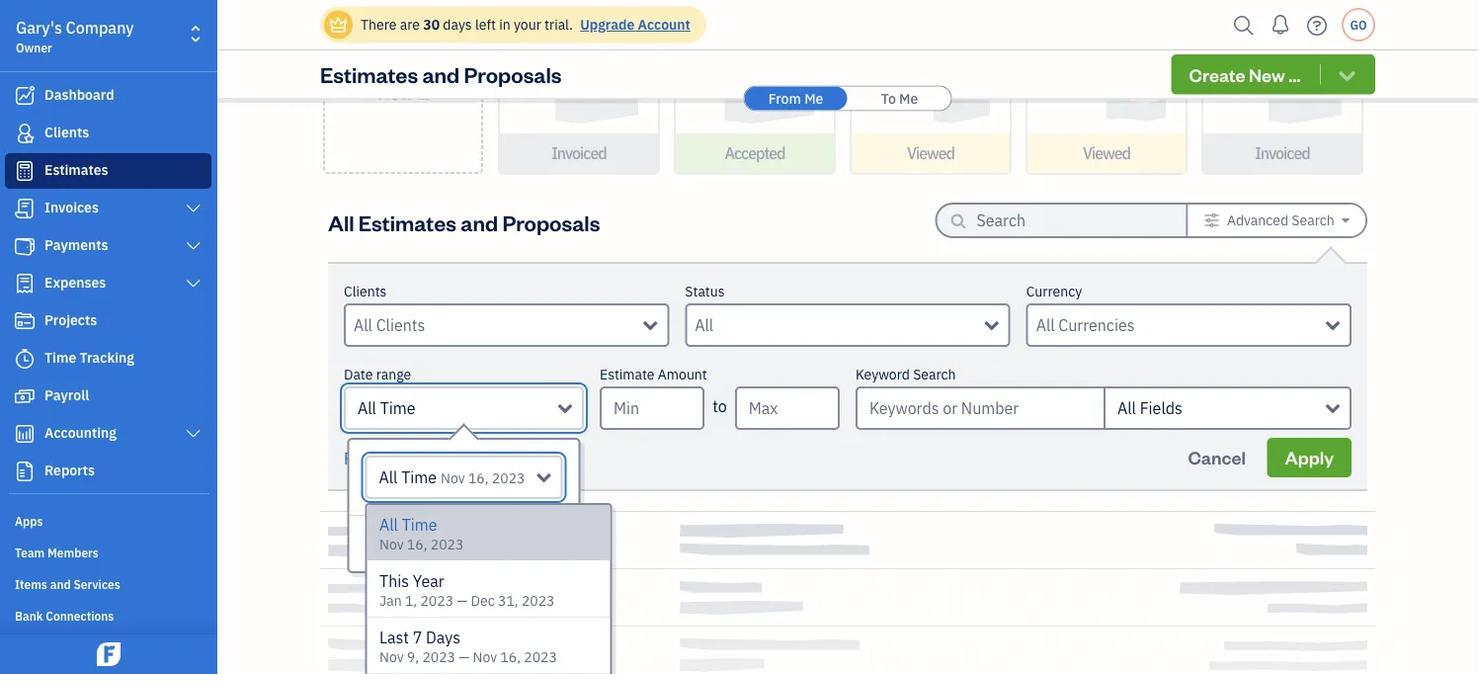 Task type: vqa. For each thing, say whether or not it's contained in the screenshot.
Now
no



Task type: describe. For each thing, give the bounding box(es) containing it.
all estimates and proposals
[[328, 208, 600, 236]]

last 7 days nov 9, 2023 — nov 16, 2023
[[379, 627, 557, 666]]

currency
[[1027, 282, 1083, 300]]

clients link
[[5, 116, 212, 151]]

1 horizontal spatial clients
[[344, 282, 387, 300]]

bank
[[15, 608, 43, 624]]

estimates and proposals
[[320, 60, 562, 88]]

caretdown image
[[1342, 213, 1350, 228]]

1 horizontal spatial …
[[1289, 63, 1301, 86]]

expenses link
[[5, 266, 212, 301]]

All search field
[[695, 313, 985, 337]]

payments link
[[5, 228, 212, 264]]

to me link
[[849, 86, 951, 110]]

chevron large down image for expenses
[[184, 276, 203, 292]]

date
[[344, 365, 373, 384]]

left
[[475, 15, 496, 34]]

report image
[[13, 462, 37, 481]]

apps
[[15, 513, 43, 529]]

estimates for estimates
[[44, 161, 108, 179]]

money image
[[13, 386, 37, 406]]

16, for list box containing all time
[[407, 535, 427, 554]]

projects link
[[5, 303, 212, 339]]

me for from me
[[805, 89, 824, 107]]

create new … for right create new … 'dropdown button'
[[1190, 63, 1301, 86]]

payroll
[[44, 386, 89, 404]]

items and services link
[[5, 568, 212, 598]]

trial.
[[545, 15, 573, 34]]

chevrondown image
[[1336, 64, 1359, 85]]

main element
[[0, 0, 267, 674]]

days
[[426, 627, 460, 648]]

estimates link
[[5, 153, 212, 189]]

team
[[15, 545, 45, 560]]

create new … for leftmost create new … 'dropdown button'
[[375, 57, 431, 104]]

all inside "date range" field
[[379, 467, 398, 488]]

0 horizontal spatial create new … button
[[323, 0, 483, 174]]

there
[[361, 15, 397, 34]]

time tracking link
[[5, 341, 212, 377]]

owner
[[16, 40, 52, 55]]

Search text field
[[977, 205, 1155, 236]]

to
[[713, 396, 727, 417]]

invoices
[[44, 198, 99, 216]]

list box containing all time
[[367, 505, 610, 674]]

company
[[66, 17, 134, 38]]

chevron large down image for payments
[[184, 238, 203, 254]]

your
[[514, 15, 541, 34]]

go
[[1351, 17, 1368, 33]]

keyword
[[856, 365, 910, 384]]

go to help image
[[1302, 10, 1333, 40]]

crown image
[[328, 14, 349, 35]]

time inside main element
[[44, 348, 76, 367]]

advanced
[[1228, 211, 1289, 229]]

bank connections link
[[5, 600, 212, 630]]

jan
[[379, 592, 401, 610]]

time tracking
[[44, 348, 134, 367]]

estimate image
[[13, 161, 37, 181]]

to me
[[881, 89, 919, 107]]

reports link
[[5, 454, 212, 489]]

gary's
[[16, 17, 62, 38]]

Keyword Search text field
[[856, 386, 1104, 430]]

amount
[[658, 365, 707, 384]]

to
[[881, 89, 896, 107]]

9,
[[407, 648, 419, 666]]

7
[[412, 627, 422, 648]]

accounting
[[44, 424, 117, 442]]

go button
[[1342, 8, 1376, 42]]

in
[[499, 15, 511, 34]]

from
[[769, 89, 801, 107]]

accounting link
[[5, 416, 212, 452]]

Estimate Amount Minimum text field
[[600, 386, 705, 430]]

are
[[400, 15, 420, 34]]

all for all time
[[358, 398, 376, 419]]

time inside "date range" field
[[401, 467, 437, 488]]

estimate amount
[[600, 365, 707, 384]]

all for all fields
[[1118, 398, 1137, 419]]

last
[[379, 627, 409, 648]]

0 horizontal spatial cancel
[[399, 532, 457, 555]]

1 horizontal spatial create new … button
[[1172, 54, 1376, 94]]

dashboard
[[44, 85, 114, 104]]

Keyword Search field
[[1104, 386, 1352, 430]]

advanced search button
[[1189, 205, 1366, 236]]

bank connections
[[15, 608, 114, 624]]

all time button
[[344, 386, 584, 430]]

cancel button for apply button to the top
[[1171, 438, 1264, 477]]

chart image
[[13, 424, 37, 444]]

all time
[[358, 398, 416, 419]]

fields
[[1140, 398, 1183, 419]]

advanced search
[[1228, 211, 1335, 229]]

0 vertical spatial apply button
[[1268, 438, 1352, 477]]

estimate
[[600, 365, 655, 384]]

from me
[[769, 89, 824, 107]]

and for proposals
[[422, 60, 460, 88]]

2 invoiced from the left
[[1256, 143, 1310, 164]]

apply for apply button to the top
[[1286, 446, 1334, 469]]

reset all
[[344, 448, 405, 469]]

dashboard image
[[13, 86, 37, 106]]

items and services
[[15, 576, 120, 592]]

reset
[[344, 448, 384, 469]]

date range
[[344, 365, 411, 384]]

range
[[376, 365, 411, 384]]

upgrade
[[580, 15, 635, 34]]

1,
[[405, 592, 417, 610]]

invoice image
[[13, 199, 37, 218]]

Estimate Amount Maximum text field
[[735, 386, 840, 430]]

1 invoiced from the left
[[552, 143, 607, 164]]

settings image
[[1204, 213, 1220, 228]]

tracking
[[80, 348, 134, 367]]

2 vertical spatial estimates
[[359, 208, 457, 236]]

search for advanced search
[[1292, 211, 1335, 229]]

accepted
[[725, 143, 785, 164]]



Task type: locate. For each thing, give the bounding box(es) containing it.
days
[[443, 15, 472, 34]]

1 vertical spatial apply button
[[478, 524, 563, 563]]

apply up the 31,
[[496, 532, 545, 555]]

freshbooks image
[[93, 642, 125, 666]]

1 chevron large down image from the top
[[184, 201, 203, 216]]

2 chevron large down image from the top
[[184, 276, 203, 292]]

payroll link
[[5, 379, 212, 414]]

1 chevron large down image from the top
[[184, 238, 203, 254]]

16, down the 31,
[[500, 648, 520, 666]]

1 all time nov 16, 2023 from the top
[[379, 467, 525, 488]]

16, down "all time" dropdown button
[[468, 469, 489, 487]]

create new …
[[375, 57, 431, 104], [1190, 63, 1301, 86]]

and for services
[[50, 576, 71, 592]]

create
[[375, 57, 431, 80], [1190, 63, 1246, 86]]

0 horizontal spatial create
[[375, 57, 431, 80]]

services
[[74, 576, 120, 592]]

1 vertical spatial apply
[[496, 532, 545, 555]]

search
[[1292, 211, 1335, 229], [913, 365, 956, 384]]

gary's company owner
[[16, 17, 134, 55]]

search image
[[1229, 10, 1260, 40]]

0 vertical spatial apply
[[1286, 446, 1334, 469]]

chevron large down image inside invoices link
[[184, 201, 203, 216]]

1 me from the left
[[805, 89, 824, 107]]

timer image
[[13, 349, 37, 369]]

all for all estimates and proposals
[[328, 208, 354, 236]]

estimates
[[320, 60, 418, 88], [44, 161, 108, 179], [359, 208, 457, 236]]

client image
[[13, 124, 37, 143]]

time right timer icon
[[44, 348, 76, 367]]

1 vertical spatial search
[[913, 365, 956, 384]]

connections
[[46, 608, 114, 624]]

there are 30 days left in your trial. upgrade account
[[361, 15, 691, 34]]

create new … down search image
[[1190, 63, 1301, 86]]

all inside list box
[[379, 514, 398, 535]]

0 horizontal spatial apply button
[[478, 524, 563, 563]]

chevron large down image down 'estimates' link
[[184, 201, 203, 216]]

— inside last 7 days nov 9, 2023 — nov 16, 2023
[[458, 648, 469, 666]]

create down are
[[375, 57, 431, 80]]

chevron large down image for accounting
[[184, 426, 203, 442]]

keyword search
[[856, 365, 956, 384]]

search left 'caretdown' icon at the right top
[[1292, 211, 1335, 229]]

cancel button
[[1171, 438, 1264, 477], [382, 524, 475, 563]]

0 vertical spatial and
[[422, 60, 460, 88]]

time up year on the left bottom
[[401, 514, 437, 535]]

all time nov 16, 2023 for "date range" field
[[379, 467, 525, 488]]

0 vertical spatial estimates
[[320, 60, 418, 88]]

payments
[[44, 236, 108, 254]]

All Currencies search field
[[1037, 313, 1326, 337]]

2023 inside "date range" field
[[492, 469, 525, 487]]

search right keyword
[[913, 365, 956, 384]]

1 horizontal spatial and
[[422, 60, 460, 88]]

all time nov 16, 2023 for list box containing all time
[[379, 514, 463, 554]]

and inside main element
[[50, 576, 71, 592]]

0 horizontal spatial apply
[[496, 532, 545, 555]]

1 horizontal spatial create
[[1190, 63, 1246, 86]]

reset all button
[[344, 447, 405, 470]]

apply down all fields field at the bottom right
[[1286, 446, 1334, 469]]

this
[[379, 571, 409, 592]]

create for right create new … 'dropdown button'
[[1190, 63, 1246, 86]]

cancel down all fields field at the bottom right
[[1189, 446, 1246, 469]]

1 vertical spatial 16,
[[407, 535, 427, 554]]

dashboard link
[[5, 78, 212, 114]]

all fields
[[1118, 398, 1183, 419]]

status
[[685, 282, 725, 300]]

1 horizontal spatial search
[[1292, 211, 1335, 229]]

apply button down all fields field at the bottom right
[[1268, 438, 1352, 477]]

new down the notifications icon
[[1249, 63, 1286, 86]]

2 viewed from the left
[[1083, 143, 1131, 164]]

create for leftmost create new … 'dropdown button'
[[375, 57, 431, 80]]

clients
[[44, 123, 89, 141], [344, 282, 387, 300]]

16, for "date range" field
[[468, 469, 489, 487]]

nov
[[441, 469, 465, 487], [379, 535, 403, 554], [379, 648, 403, 666], [472, 648, 497, 666]]

expenses
[[44, 273, 106, 292]]

0 horizontal spatial new
[[377, 81, 414, 104]]

chevron large down image down payroll link
[[184, 426, 203, 442]]

create new … button
[[323, 0, 483, 174], [1172, 54, 1376, 94]]

2 chevron large down image from the top
[[184, 426, 203, 442]]

members
[[48, 545, 99, 560]]

account
[[638, 15, 691, 34]]

1 horizontal spatial cancel
[[1189, 446, 1246, 469]]

apply button up the 31,
[[478, 524, 563, 563]]

— inside this year jan 1, 2023 — dec 31, 2023
[[456, 592, 467, 610]]

apply for the bottom apply button
[[496, 532, 545, 555]]

Date Range field
[[365, 456, 563, 499]]

cancel button up year on the left bottom
[[382, 524, 475, 563]]

this year jan 1, 2023 — dec 31, 2023
[[379, 571, 555, 610]]

0 horizontal spatial cancel button
[[382, 524, 475, 563]]

0 vertical spatial search
[[1292, 211, 1335, 229]]

chevron large down image down invoices link
[[184, 238, 203, 254]]

1 horizontal spatial 16,
[[468, 469, 489, 487]]

time down range
[[380, 398, 416, 419]]

1 horizontal spatial viewed
[[1083, 143, 1131, 164]]

1 vertical spatial cancel button
[[382, 524, 475, 563]]

1 horizontal spatial me
[[900, 89, 919, 107]]

0 vertical spatial clients
[[44, 123, 89, 141]]

0 horizontal spatial viewed
[[907, 143, 955, 164]]

0 horizontal spatial me
[[805, 89, 824, 107]]

cancel button for the bottom apply button
[[382, 524, 475, 563]]

invoices link
[[5, 191, 212, 226]]

chevron large down image for invoices
[[184, 201, 203, 216]]

0 horizontal spatial 16,
[[407, 535, 427, 554]]

nov right days
[[472, 648, 497, 666]]

… down the notifications icon
[[1289, 63, 1301, 86]]

team members
[[15, 545, 99, 560]]

…
[[1289, 63, 1301, 86], [417, 81, 429, 104]]

and
[[422, 60, 460, 88], [461, 208, 498, 236], [50, 576, 71, 592]]

me for to me
[[900, 89, 919, 107]]

0 horizontal spatial invoiced
[[552, 143, 607, 164]]

1 vertical spatial all time nov 16, 2023
[[379, 514, 463, 554]]

1 vertical spatial clients
[[344, 282, 387, 300]]

project image
[[13, 311, 37, 331]]

1 vertical spatial —
[[458, 648, 469, 666]]

apply
[[1286, 446, 1334, 469], [496, 532, 545, 555]]

1 vertical spatial estimates
[[44, 161, 108, 179]]

chevron large down image
[[184, 201, 203, 216], [184, 276, 203, 292]]

clients up date
[[344, 282, 387, 300]]

1 horizontal spatial cancel button
[[1171, 438, 1264, 477]]

all time nov 16, 2023 inside list box
[[379, 514, 463, 554]]

chevron large down image
[[184, 238, 203, 254], [184, 426, 203, 442]]

… down 30
[[417, 81, 429, 104]]

me
[[805, 89, 824, 107], [900, 89, 919, 107]]

reports
[[44, 461, 95, 479]]

— left 'dec'
[[456, 592, 467, 610]]

2 all time nov 16, 2023 from the top
[[379, 514, 463, 554]]

— right 7
[[458, 648, 469, 666]]

2 me from the left
[[900, 89, 919, 107]]

year
[[413, 571, 444, 592]]

0 vertical spatial 16,
[[468, 469, 489, 487]]

search inside dropdown button
[[1292, 211, 1335, 229]]

1 vertical spatial chevron large down image
[[184, 426, 203, 442]]

2 horizontal spatial 16,
[[500, 648, 520, 666]]

2023
[[492, 469, 525, 487], [430, 535, 463, 554], [420, 592, 453, 610], [521, 592, 555, 610], [422, 648, 455, 666], [524, 648, 557, 666]]

clients inside clients "link"
[[44, 123, 89, 141]]

nov right all
[[441, 469, 465, 487]]

31,
[[498, 592, 518, 610]]

team members link
[[5, 537, 212, 566]]

estimates inside main element
[[44, 161, 108, 179]]

projects
[[44, 311, 97, 329]]

All Clients search field
[[354, 313, 644, 337]]

1 horizontal spatial apply button
[[1268, 438, 1352, 477]]

items
[[15, 576, 47, 592]]

1 vertical spatial and
[[461, 208, 498, 236]]

estimates for estimates and proposals
[[320, 60, 418, 88]]

search for keyword search
[[913, 365, 956, 384]]

payment image
[[13, 236, 37, 256]]

notifications image
[[1265, 5, 1297, 44]]

0 horizontal spatial search
[[913, 365, 956, 384]]

create down search image
[[1190, 63, 1246, 86]]

all inside field
[[1118, 398, 1137, 419]]

chevron large down image down payments link
[[184, 276, 203, 292]]

0 horizontal spatial and
[[50, 576, 71, 592]]

nov up the this
[[379, 535, 403, 554]]

1 vertical spatial chevron large down image
[[184, 276, 203, 292]]

upgrade account link
[[576, 15, 691, 34]]

16, up year on the left bottom
[[407, 535, 427, 554]]

clients down dashboard
[[44, 123, 89, 141]]

1 horizontal spatial invoiced
[[1256, 143, 1310, 164]]

time inside dropdown button
[[380, 398, 416, 419]]

cancel button down all fields field at the bottom right
[[1171, 438, 1264, 477]]

cancel up year on the left bottom
[[399, 532, 457, 555]]

time
[[44, 348, 76, 367], [380, 398, 416, 419], [401, 467, 437, 488], [401, 514, 437, 535]]

expense image
[[13, 274, 37, 294]]

new down are
[[377, 81, 414, 104]]

0 horizontal spatial …
[[417, 81, 429, 104]]

0 vertical spatial cancel button
[[1171, 438, 1264, 477]]

all time nov 16, 2023 up year on the left bottom
[[379, 514, 463, 554]]

me right to
[[900, 89, 919, 107]]

1 vertical spatial cancel
[[399, 532, 457, 555]]

new
[[1249, 63, 1286, 86], [377, 81, 414, 104]]

all
[[388, 448, 405, 469]]

apply button
[[1268, 438, 1352, 477], [478, 524, 563, 563]]

1 horizontal spatial create new …
[[1190, 63, 1301, 86]]

16, inside last 7 days nov 9, 2023 — nov 16, 2023
[[500, 648, 520, 666]]

create new … down are
[[375, 57, 431, 104]]

0 vertical spatial chevron large down image
[[184, 238, 203, 254]]

1 viewed from the left
[[907, 143, 955, 164]]

apps link
[[5, 505, 212, 535]]

invoiced
[[552, 143, 607, 164], [1256, 143, 1310, 164]]

viewed up the search text box
[[1083, 143, 1131, 164]]

2 vertical spatial and
[[50, 576, 71, 592]]

1 horizontal spatial apply
[[1286, 446, 1334, 469]]

dec
[[471, 592, 494, 610]]

16, inside "date range" field
[[468, 469, 489, 487]]

time inside all time nov 16, 2023
[[401, 514, 437, 535]]

0 vertical spatial chevron large down image
[[184, 201, 203, 216]]

0 vertical spatial all time nov 16, 2023
[[379, 467, 525, 488]]

0 vertical spatial proposals
[[464, 60, 562, 88]]

all inside dropdown button
[[358, 398, 376, 419]]

list box
[[367, 505, 610, 674]]

all
[[328, 208, 354, 236], [358, 398, 376, 419], [1118, 398, 1137, 419], [379, 467, 398, 488], [379, 514, 398, 535]]

nov inside "date range" field
[[441, 469, 465, 487]]

2 horizontal spatial and
[[461, 208, 498, 236]]

new for leftmost create new … 'dropdown button'
[[377, 81, 414, 104]]

all time nov 16, 2023 inside "date range" field
[[379, 467, 525, 488]]

1 vertical spatial proposals
[[502, 208, 600, 236]]

me right from
[[805, 89, 824, 107]]

all time nov 16, 2023 down "all time" dropdown button
[[379, 467, 525, 488]]

30
[[423, 15, 440, 34]]

2 vertical spatial 16,
[[500, 648, 520, 666]]

0 vertical spatial cancel
[[1189, 446, 1246, 469]]

nov left 9,
[[379, 648, 403, 666]]

all time nov 16, 2023
[[379, 467, 525, 488], [379, 514, 463, 554]]

0 horizontal spatial create new …
[[375, 57, 431, 104]]

0 horizontal spatial clients
[[44, 123, 89, 141]]

viewed
[[907, 143, 955, 164], [1083, 143, 1131, 164]]

time right the reset
[[401, 467, 437, 488]]

from me link
[[745, 86, 848, 110]]

new for right create new … 'dropdown button'
[[1249, 63, 1286, 86]]

0 vertical spatial —
[[456, 592, 467, 610]]

1 horizontal spatial new
[[1249, 63, 1286, 86]]

viewed down to me link
[[907, 143, 955, 164]]



